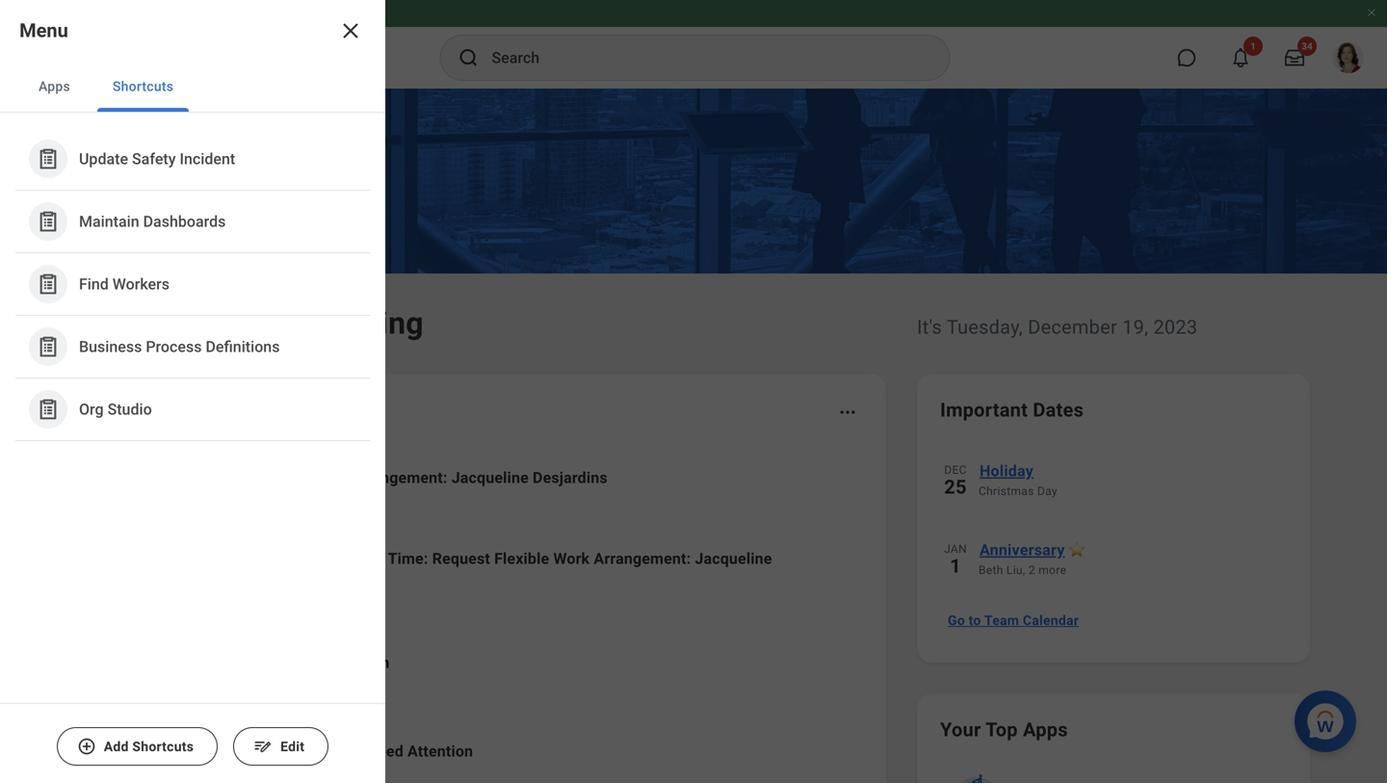 Task type: locate. For each thing, give the bounding box(es) containing it.
dates
[[1033, 399, 1084, 421]]

1 horizontal spatial work
[[553, 550, 590, 568]]

list containing update safety incident
[[0, 113, 385, 457]]

1 horizontal spatial update
[[189, 550, 239, 568]]

jacqueline
[[451, 469, 529, 487], [695, 550, 772, 568]]

update for update safety incident
[[79, 150, 128, 168]]

0 vertical spatial request
[[189, 469, 247, 487]]

you
[[189, 742, 216, 761]]

0 horizontal spatial arrangement:
[[350, 469, 448, 487]]

apps inside button
[[39, 79, 70, 94]]

dec
[[944, 463, 967, 477]]

0 vertical spatial clipboard image
[[36, 147, 60, 171]]

arrangement: inside request flexible work arrangement: jacqueline desjardins button
[[350, 469, 448, 487]]

important
[[940, 399, 1028, 421]]

plus circle image
[[77, 737, 96, 756]]

apps down menu
[[39, 79, 70, 94]]

1 horizontal spatial flexible
[[494, 550, 549, 568]]

⭐
[[1069, 541, 1085, 559]]

tab list
[[0, 62, 385, 113]]

text edit image
[[254, 737, 273, 756]]

1 clipboard image from the top
[[36, 147, 60, 171]]

apps right top on the right bottom of the page
[[1023, 719, 1068, 741]]

1 vertical spatial work
[[553, 550, 590, 568]]

attention
[[407, 742, 473, 761]]

you have expenses that need attention button
[[100, 713, 863, 783]]

clipboard image inside 'business process definitions' link
[[36, 335, 60, 359]]

flexible down request flexible work arrangement: jacqueline desjardins button
[[494, 550, 549, 568]]

request right time:
[[432, 550, 490, 568]]

shortcuts right add
[[132, 739, 194, 755]]

update employee's working time: request flexible work arrangement: jacqueline button
[[100, 532, 863, 636]]

go to team calendar button
[[940, 601, 1087, 640]]

0 vertical spatial shortcuts
[[113, 79, 174, 94]]

update employee's working time: request flexible work arrangement: jacqueline
[[189, 550, 772, 568]]

1 vertical spatial jacqueline
[[695, 550, 772, 568]]

banner
[[0, 0, 1387, 89]]

clipboard image left maintain on the top of page
[[36, 210, 60, 234]]

shortcuts up safety
[[113, 79, 174, 94]]

christmas
[[979, 485, 1034, 498]]

clipboard image inside update safety incident link
[[36, 147, 60, 171]]

update left employee's
[[189, 550, 239, 568]]

0 vertical spatial clipboard image
[[36, 210, 60, 234]]

your
[[183, 399, 224, 421], [940, 719, 981, 741]]

request down awaiting your action
[[189, 469, 247, 487]]

arrangement: inside update employee's working time: request flexible work arrangement: jacqueline "button"
[[594, 550, 691, 568]]

anniversary ⭐ beth liu, 2 more
[[979, 541, 1085, 577]]

flexible inside "button"
[[494, 550, 549, 568]]

2 clipboard image from the top
[[36, 397, 60, 421]]

jan 1
[[944, 542, 967, 578]]

25
[[944, 476, 967, 499]]

apps
[[39, 79, 70, 94], [1023, 719, 1068, 741]]

flexible
[[251, 469, 306, 487], [494, 550, 549, 568]]

work
[[310, 469, 346, 487], [553, 550, 590, 568]]

add
[[104, 739, 129, 755]]

2 vertical spatial clipboard image
[[36, 335, 60, 359]]

clipboard image left business
[[36, 335, 60, 359]]

update safety incident
[[79, 150, 235, 168]]

jacqueline inside button
[[451, 469, 529, 487]]

notifications large image
[[1231, 48, 1250, 67]]

clipboard image left "org"
[[36, 397, 60, 421]]

flexible down action
[[251, 469, 306, 487]]

awaiting your action list
[[100, 451, 863, 783]]

0 horizontal spatial work
[[310, 469, 346, 487]]

safety
[[132, 150, 176, 168]]

0 horizontal spatial jacqueline
[[451, 469, 529, 487]]

required learning due soon button
[[100, 636, 863, 713]]

you have expenses that need attention
[[189, 742, 473, 761]]

0 vertical spatial jacqueline
[[451, 469, 529, 487]]

1 horizontal spatial jacqueline
[[695, 550, 772, 568]]

0 vertical spatial work
[[310, 469, 346, 487]]

0 horizontal spatial update
[[79, 150, 128, 168]]

arrangement:
[[350, 469, 448, 487], [594, 550, 691, 568]]

your left top on the right bottom of the page
[[940, 719, 981, 741]]

calendar
[[1023, 612, 1079, 628]]

find workers link
[[19, 257, 366, 311]]

0 horizontal spatial flexible
[[251, 469, 306, 487]]

action
[[229, 399, 286, 421]]

request flexible work arrangement: jacqueline desjardins
[[189, 469, 608, 487]]

clipboard image
[[36, 147, 60, 171], [36, 397, 60, 421]]

holiday christmas day
[[979, 462, 1058, 498]]

work up "working"
[[310, 469, 346, 487]]

awaiting your action
[[100, 399, 286, 421]]

0 vertical spatial arrangement:
[[350, 469, 448, 487]]

update
[[79, 150, 128, 168], [189, 550, 239, 568]]

0 vertical spatial flexible
[[251, 469, 306, 487]]

go
[[948, 612, 965, 628]]

0 vertical spatial apps
[[39, 79, 70, 94]]

0 vertical spatial your
[[183, 399, 224, 421]]

top
[[986, 719, 1018, 741]]

1 vertical spatial clipboard image
[[36, 397, 60, 421]]

team
[[984, 612, 1019, 628]]

menu
[[19, 19, 68, 42]]

1 clipboard image from the top
[[36, 210, 60, 234]]

update left safety
[[79, 150, 128, 168]]

working
[[326, 550, 384, 568]]

update safety incident link
[[19, 132, 366, 186]]

jan
[[944, 542, 967, 556]]

learning
[[256, 654, 318, 672]]

1 horizontal spatial apps
[[1023, 719, 1068, 741]]

go to team calendar
[[948, 612, 1079, 628]]

what's
[[172, 305, 264, 341]]

day
[[1037, 485, 1058, 498]]

work down desjardins
[[553, 550, 590, 568]]

find workers
[[79, 275, 170, 293]]

dec 25
[[944, 463, 967, 499]]

org
[[79, 400, 104, 418]]

0 horizontal spatial your
[[183, 399, 224, 421]]

x image
[[339, 19, 362, 42]]

definitions
[[206, 337, 280, 356]]

1 vertical spatial apps
[[1023, 719, 1068, 741]]

1 horizontal spatial arrangement:
[[594, 550, 691, 568]]

3 clipboard image from the top
[[36, 335, 60, 359]]

add shortcuts button
[[57, 727, 218, 766]]

tuesday,
[[947, 316, 1023, 339]]

shortcuts inside "button"
[[113, 79, 174, 94]]

add shortcuts
[[104, 739, 194, 755]]

2 clipboard image from the top
[[36, 272, 60, 296]]

1 horizontal spatial request
[[432, 550, 490, 568]]

1 vertical spatial your
[[940, 719, 981, 741]]

1 vertical spatial clipboard image
[[36, 272, 60, 296]]

request
[[189, 469, 247, 487], [432, 550, 490, 568]]

1 vertical spatial request
[[432, 550, 490, 568]]

1 vertical spatial flexible
[[494, 550, 549, 568]]

have
[[220, 742, 255, 761]]

that
[[330, 742, 363, 761]]

your left action
[[183, 399, 224, 421]]

1 vertical spatial arrangement:
[[594, 550, 691, 568]]

clipboard image down apps button
[[36, 147, 60, 171]]

clipboard image inside find workers link
[[36, 272, 60, 296]]

clipboard image
[[36, 210, 60, 234], [36, 272, 60, 296], [36, 335, 60, 359]]

1
[[950, 555, 961, 578]]

update inside "button"
[[189, 550, 239, 568]]

list
[[0, 113, 385, 457]]

clipboard image left find
[[36, 272, 60, 296]]

work inside "button"
[[553, 550, 590, 568]]

liu,
[[1007, 564, 1026, 577]]

due
[[322, 654, 349, 672]]

0 horizontal spatial apps
[[39, 79, 70, 94]]

0 vertical spatial update
[[79, 150, 128, 168]]

required
[[189, 654, 252, 672]]

clipboard image inside org studio link
[[36, 397, 60, 421]]

here's what's happening main content
[[0, 89, 1387, 783]]

clipboard image inside maintain dashboards link
[[36, 210, 60, 234]]

close environment banner image
[[1366, 7, 1378, 18]]

1 vertical spatial shortcuts
[[132, 739, 194, 755]]

required learning due soon
[[189, 654, 390, 672]]

shortcuts
[[113, 79, 174, 94], [132, 739, 194, 755]]

update inside 'list'
[[79, 150, 128, 168]]

0 horizontal spatial request
[[189, 469, 247, 487]]

business
[[79, 337, 142, 356]]

1 vertical spatial update
[[189, 550, 239, 568]]

dashboard expenses image
[[128, 737, 157, 766]]

clipboard image for business process definitions
[[36, 335, 60, 359]]

maintain dashboards
[[79, 212, 226, 231]]



Task type: vqa. For each thing, say whether or not it's contained in the screenshot.
notifications large "icon"
yes



Task type: describe. For each thing, give the bounding box(es) containing it.
shortcuts inside button
[[132, 739, 194, 755]]

tab list containing apps
[[0, 62, 385, 113]]

anniversary
[[980, 541, 1065, 559]]

it's tuesday, december 19, 2023
[[917, 316, 1198, 339]]

clipboard image for update safety incident
[[36, 147, 60, 171]]

holiday button
[[979, 459, 1287, 484]]

important dates element
[[940, 447, 1287, 597]]

clipboard image for find workers
[[36, 272, 60, 296]]

happening
[[272, 305, 424, 341]]

2
[[1029, 564, 1035, 577]]

need
[[367, 742, 404, 761]]

holiday
[[980, 462, 1034, 480]]

process
[[146, 337, 202, 356]]

dashboards
[[143, 212, 226, 231]]

your top apps
[[940, 719, 1068, 741]]

request inside request flexible work arrangement: jacqueline desjardins button
[[189, 469, 247, 487]]

awaiting
[[100, 399, 178, 421]]

business process definitions link
[[19, 320, 366, 374]]

update for update employee's working time: request flexible work arrangement: jacqueline
[[189, 550, 239, 568]]

it's
[[917, 316, 942, 339]]

workers
[[113, 275, 170, 293]]

business process definitions
[[79, 337, 280, 356]]

2023
[[1154, 316, 1198, 339]]

to
[[969, 612, 981, 628]]

request inside update employee's working time: request flexible work arrangement: jacqueline "button"
[[432, 550, 490, 568]]

beth
[[979, 564, 1003, 577]]

edit
[[280, 739, 305, 755]]

maintain
[[79, 212, 139, 231]]

find
[[79, 275, 109, 293]]

incident
[[180, 150, 235, 168]]

here's what's happening
[[77, 305, 424, 341]]

expenses
[[259, 742, 327, 761]]

19,
[[1122, 316, 1149, 339]]

edit button
[[233, 727, 329, 766]]

apps button
[[23, 62, 86, 112]]

apps inside here's what's happening main content
[[1023, 719, 1068, 741]]

employee's
[[243, 550, 322, 568]]

maintain dashboards link
[[19, 195, 366, 249]]

studio
[[107, 400, 152, 418]]

request flexible work arrangement: jacqueline desjardins button
[[100, 451, 863, 532]]

jacqueline inside "button"
[[695, 550, 772, 568]]

time:
[[388, 550, 428, 568]]

work inside button
[[310, 469, 346, 487]]

important dates
[[940, 399, 1084, 421]]

org studio
[[79, 400, 152, 418]]

search image
[[457, 46, 480, 69]]

1 horizontal spatial your
[[940, 719, 981, 741]]

inbox large image
[[1285, 48, 1304, 67]]

org studio link
[[19, 382, 366, 436]]

clipboard image for org studio
[[36, 397, 60, 421]]

global navigation dialog
[[0, 0, 385, 783]]

desjardins
[[533, 469, 608, 487]]

clipboard image for maintain dashboards
[[36, 210, 60, 234]]

soon
[[353, 654, 390, 672]]

here's
[[77, 305, 164, 341]]

shortcuts button
[[97, 62, 189, 112]]

profile logan mcneil element
[[1322, 37, 1376, 79]]

more
[[1039, 564, 1067, 577]]

flexible inside button
[[251, 469, 306, 487]]

december
[[1028, 316, 1117, 339]]



